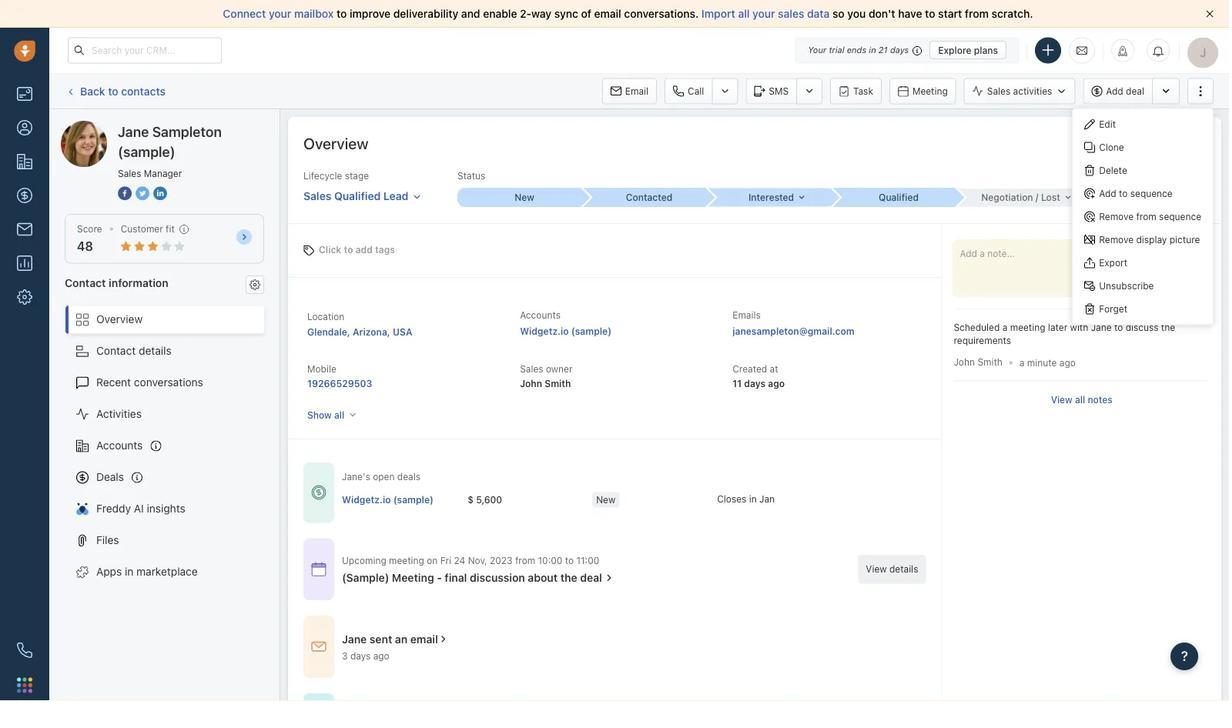 Task type: locate. For each thing, give the bounding box(es) containing it.
1 horizontal spatial days
[[745, 378, 766, 389]]

1 horizontal spatial overview
[[304, 134, 369, 152]]

0 vertical spatial meeting
[[913, 86, 948, 97]]

1 vertical spatial from
[[1137, 211, 1157, 222]]

1 vertical spatial sequence
[[1160, 211, 1202, 222]]

from right 2023
[[515, 555, 536, 566]]

0 horizontal spatial your
[[269, 7, 292, 20]]

0 horizontal spatial all
[[334, 410, 345, 421]]

ago for a minute ago
[[1060, 357, 1076, 368]]

1 horizontal spatial meeting
[[1011, 322, 1046, 333]]

remove for remove from sequence
[[1100, 211, 1134, 222]]

remove down won
[[1100, 211, 1134, 222]]

your left the mailbox
[[269, 7, 292, 20]]

add down delete
[[1100, 188, 1117, 199]]

edit
[[1100, 119, 1116, 130]]

email right an
[[411, 633, 438, 646]]

0 vertical spatial days
[[891, 45, 909, 55]]

0 horizontal spatial john
[[520, 378, 542, 389]]

widgetz.io (sample) link down open
[[342, 494, 434, 507]]

1 horizontal spatial widgetz.io (sample) link
[[520, 326, 612, 337]]

0 vertical spatial contact
[[65, 276, 106, 289]]

jane down back
[[92, 121, 115, 133]]

view details
[[866, 564, 919, 575]]

discuss
[[1126, 322, 1159, 333]]

jane
[[92, 121, 115, 133], [118, 123, 149, 140], [1092, 322, 1112, 333], [342, 633, 367, 646]]

a up requirements at the top
[[1003, 322, 1008, 333]]

contact for contact information
[[65, 276, 106, 289]]

ago right the minute
[[1060, 357, 1076, 368]]

churned
[[1141, 192, 1179, 203]]

sales inside sales owner john smith
[[520, 364, 544, 375]]

1 vertical spatial new
[[597, 495, 616, 506]]

0 horizontal spatial smith
[[545, 378, 571, 389]]

0 vertical spatial widgetz.io
[[520, 326, 569, 337]]

sales inside sales qualified lead link
[[304, 190, 332, 202]]

row
[[342, 485, 842, 517]]

1 remove from the top
[[1100, 211, 1134, 222]]

2 vertical spatial ago
[[373, 651, 390, 662]]

sales
[[988, 86, 1011, 97], [118, 168, 141, 179], [304, 190, 332, 202], [520, 364, 544, 375]]

meeting left on
[[389, 555, 424, 566]]

phone image
[[17, 643, 32, 659]]

won
[[1113, 192, 1133, 203]]

0 vertical spatial deal
[[1127, 86, 1145, 97]]

0 vertical spatial sequence
[[1131, 188, 1173, 199]]

0 horizontal spatial deal
[[580, 572, 602, 585]]

jane sampleton (sample) up manager
[[118, 123, 222, 160]]

0 vertical spatial view
[[1051, 394, 1073, 405]]

0 vertical spatial overview
[[304, 134, 369, 152]]

1 vertical spatial view
[[866, 564, 887, 575]]

1 vertical spatial in
[[749, 494, 757, 505]]

0 vertical spatial smith
[[978, 357, 1003, 368]]

created at 11 days ago
[[733, 364, 785, 389]]

0 horizontal spatial widgetz.io (sample) link
[[342, 494, 434, 507]]

customer
[[121, 224, 163, 235]]

email button
[[602, 78, 657, 104]]

1 horizontal spatial email
[[594, 7, 622, 20]]

sms
[[769, 86, 789, 97]]

1 vertical spatial details
[[890, 564, 919, 575]]

1 vertical spatial smith
[[545, 378, 571, 389]]

overview
[[304, 134, 369, 152], [96, 313, 143, 326]]

0 vertical spatial all
[[738, 7, 750, 20]]

1 horizontal spatial widgetz.io
[[520, 326, 569, 337]]

1 horizontal spatial the
[[1162, 322, 1176, 333]]

call
[[688, 86, 704, 97]]

1 vertical spatial overview
[[96, 313, 143, 326]]

1 vertical spatial the
[[561, 572, 578, 585]]

task
[[854, 86, 874, 97]]

meeting down on
[[392, 572, 434, 585]]

1 your from the left
[[269, 7, 292, 20]]

/ inside button
[[1135, 192, 1138, 203]]

2 vertical spatial days
[[350, 651, 371, 662]]

widgetz.io down jane's
[[342, 495, 391, 506]]

email right of
[[594, 7, 622, 20]]

deals
[[96, 471, 124, 484]]

0 horizontal spatial a
[[1003, 322, 1008, 333]]

1 horizontal spatial deal
[[1127, 86, 1145, 97]]

customer fit
[[121, 224, 175, 235]]

activities
[[96, 408, 142, 421]]

sales left activities
[[988, 86, 1011, 97]]

0 horizontal spatial meeting
[[392, 572, 434, 585]]

start
[[939, 7, 963, 20]]

customize overview
[[1111, 138, 1198, 149]]

final
[[445, 572, 467, 585]]

details for view details
[[890, 564, 919, 575]]

2 horizontal spatial ago
[[1060, 357, 1076, 368]]

0 horizontal spatial accounts
[[96, 440, 143, 452]]

1 horizontal spatial meeting
[[913, 86, 948, 97]]

0 horizontal spatial ago
[[373, 651, 390, 662]]

john down "accounts widgetz.io (sample)"
[[520, 378, 542, 389]]

add up edit
[[1107, 86, 1124, 97]]

widgetz.io (sample) link up owner
[[520, 326, 612, 337]]

open
[[373, 472, 395, 483]]

remove up export at the right top of page
[[1100, 235, 1134, 245]]

meeting inside button
[[913, 86, 948, 97]]

smith inside sales owner john smith
[[545, 378, 571, 389]]

1 horizontal spatial john
[[954, 357, 975, 368]]

with
[[1071, 322, 1089, 333]]

(sample)
[[174, 121, 218, 133], [118, 143, 175, 160], [572, 326, 612, 337], [393, 495, 434, 506]]

accounts up owner
[[520, 310, 561, 321]]

meeting down explore
[[913, 86, 948, 97]]

(sample) up owner
[[572, 326, 612, 337]]

your left sales
[[753, 7, 776, 20]]

lifecycle
[[304, 171, 342, 181]]

0 vertical spatial from
[[965, 7, 989, 20]]

john inside sales owner john smith
[[520, 378, 542, 389]]

deal up customize
[[1127, 86, 1145, 97]]

jane down contacts
[[118, 123, 149, 140]]

container_wx8msf4aqz5i3rn1 image
[[604, 573, 615, 584]]

0 vertical spatial details
[[139, 345, 172, 358]]

minute
[[1028, 357, 1057, 368]]

1 horizontal spatial new
[[597, 495, 616, 506]]

jane down forget
[[1092, 322, 1112, 333]]

1 horizontal spatial details
[[890, 564, 919, 575]]

import
[[702, 7, 736, 20]]

insights
[[147, 503, 185, 516]]

0 vertical spatial add
[[1107, 86, 1124, 97]]

0 vertical spatial a
[[1003, 322, 1008, 333]]

2 vertical spatial all
[[334, 410, 345, 421]]

days down "created" at the right of page
[[745, 378, 766, 389]]

all right import
[[738, 7, 750, 20]]

1 horizontal spatial view
[[1051, 394, 1073, 405]]

1 horizontal spatial in
[[749, 494, 757, 505]]

1 vertical spatial meeting
[[389, 555, 424, 566]]

notes
[[1088, 394, 1113, 405]]

sales qualified lead
[[304, 190, 409, 202]]

mng settings image
[[250, 280, 260, 290]]

add deal button
[[1084, 78, 1153, 104]]

widgetz.io up owner
[[520, 326, 569, 337]]

smith down owner
[[545, 378, 571, 389]]

add inside button
[[1107, 86, 1124, 97]]

(sample) inside the jane sampleton (sample)
[[118, 143, 175, 160]]

sales left owner
[[520, 364, 544, 375]]

accounts inside "accounts widgetz.io (sample)"
[[520, 310, 561, 321]]

conversations
[[134, 376, 203, 389]]

sales owner john smith
[[520, 364, 573, 389]]

2 horizontal spatial in
[[869, 45, 877, 55]]

2 horizontal spatial days
[[891, 45, 909, 55]]

new inside "link"
[[515, 192, 535, 203]]

days right '21'
[[891, 45, 909, 55]]

meeting left later
[[1011, 322, 1046, 333]]

ago down "sent"
[[373, 651, 390, 662]]

customize overview button
[[1088, 133, 1207, 154]]

1 horizontal spatial from
[[965, 7, 989, 20]]

new
[[515, 192, 535, 203], [597, 495, 616, 506]]

widgetz.io (sample) link
[[520, 326, 612, 337], [342, 494, 434, 507]]

/ inside button
[[1036, 192, 1039, 203]]

details for contact details
[[139, 345, 172, 358]]

in left '21'
[[869, 45, 877, 55]]

add
[[1107, 86, 1124, 97], [1100, 188, 1117, 199]]

(sample) down 'deals'
[[393, 495, 434, 506]]

2 vertical spatial in
[[125, 566, 134, 579]]

days right 3
[[350, 651, 371, 662]]

0 vertical spatial new
[[515, 192, 535, 203]]

sync
[[555, 7, 578, 20]]

2 remove from the top
[[1100, 235, 1134, 245]]

0 horizontal spatial view
[[866, 564, 887, 575]]

1 vertical spatial contact
[[96, 345, 136, 358]]

the down the '10:00'
[[561, 572, 578, 585]]

0 horizontal spatial details
[[139, 345, 172, 358]]

0 vertical spatial accounts
[[520, 310, 561, 321]]

negotiation / lost
[[982, 192, 1061, 203]]

interested button
[[707, 188, 832, 207]]

container_wx8msf4aqz5i3rn1 image left the upcoming
[[311, 562, 327, 578]]

0 horizontal spatial widgetz.io
[[342, 495, 391, 506]]

0 horizontal spatial /
[[1036, 192, 1039, 203]]

1 vertical spatial widgetz.io (sample) link
[[342, 494, 434, 507]]

1 vertical spatial accounts
[[96, 440, 143, 452]]

information
[[109, 276, 169, 289]]

1 vertical spatial all
[[1076, 394, 1086, 405]]

0 vertical spatial remove
[[1100, 211, 1134, 222]]

2 horizontal spatial all
[[1076, 394, 1086, 405]]

the right discuss
[[1162, 322, 1176, 333]]

plans
[[975, 45, 999, 55]]

1 vertical spatial remove
[[1100, 235, 1134, 245]]

widgetz.io
[[520, 326, 569, 337], [342, 495, 391, 506]]

click
[[319, 245, 342, 255]]

usa
[[393, 327, 413, 337]]

ago down at
[[768, 378, 785, 389]]

twitter circled image
[[136, 185, 149, 201]]

deal
[[1127, 86, 1145, 97], [580, 572, 602, 585]]

jane sent an email
[[342, 633, 438, 646]]

export
[[1100, 258, 1128, 268]]

in right the "apps"
[[125, 566, 134, 579]]

1 vertical spatial ago
[[768, 378, 785, 389]]

(sample) up sales manager at the left of page
[[118, 143, 175, 160]]

created
[[733, 364, 768, 375]]

/ right won
[[1135, 192, 1138, 203]]

all right show
[[334, 410, 345, 421]]

widgetz.io inside "accounts widgetz.io (sample)"
[[520, 326, 569, 337]]

/ left lost
[[1036, 192, 1039, 203]]

1 vertical spatial add
[[1100, 188, 1117, 199]]

in left jan at the right
[[749, 494, 757, 505]]

1 horizontal spatial your
[[753, 7, 776, 20]]

all for view all notes
[[1076, 394, 1086, 405]]

tags
[[375, 245, 395, 255]]

0 horizontal spatial email
[[411, 633, 438, 646]]

files
[[96, 534, 119, 547]]

all left notes
[[1076, 394, 1086, 405]]

1 horizontal spatial accounts
[[520, 310, 561, 321]]

1 horizontal spatial /
[[1135, 192, 1138, 203]]

deals
[[397, 472, 421, 483]]

1 horizontal spatial ago
[[768, 378, 785, 389]]

explore plans link
[[930, 41, 1007, 59]]

container_wx8msf4aqz5i3rn1 image
[[311, 486, 327, 501], [311, 562, 327, 578], [438, 635, 449, 645], [311, 640, 327, 655]]

all for show all
[[334, 410, 345, 421]]

5,600
[[476, 495, 502, 506]]

to
[[337, 7, 347, 20], [925, 7, 936, 20], [108, 85, 118, 97], [1120, 188, 1128, 199], [344, 245, 353, 255], [1115, 322, 1124, 333], [565, 555, 574, 566]]

0 horizontal spatial new
[[515, 192, 535, 203]]

john down requirements at the top
[[954, 357, 975, 368]]

smith down requirements at the top
[[978, 357, 1003, 368]]

1 / from the left
[[1036, 192, 1039, 203]]

all
[[738, 7, 750, 20], [1076, 394, 1086, 405], [334, 410, 345, 421]]

sales down lifecycle
[[304, 190, 332, 202]]

unsubscribe
[[1100, 281, 1155, 292]]

deal down 11:00
[[580, 572, 602, 585]]

email image
[[1077, 44, 1088, 57]]

0 horizontal spatial in
[[125, 566, 134, 579]]

0 horizontal spatial the
[[561, 572, 578, 585]]

emails janesampleton@gmail.com
[[733, 310, 855, 337]]

0 vertical spatial meeting
[[1011, 322, 1046, 333]]

2 / from the left
[[1135, 192, 1138, 203]]

from down won / churned at the right top of the page
[[1137, 211, 1157, 222]]

19266529503 link
[[307, 378, 372, 389]]

a inside scheduled a meeting later with jane to discuss the requirements
[[1003, 322, 1008, 333]]

view details link
[[859, 556, 926, 584]]

to inside scheduled a meeting later with jane to discuss the requirements
[[1115, 322, 1124, 333]]

ago
[[1060, 357, 1076, 368], [768, 378, 785, 389], [373, 651, 390, 662]]

container_wx8msf4aqz5i3rn1 image left widgetz.io (sample)
[[311, 486, 327, 501]]

0 horizontal spatial overview
[[96, 313, 143, 326]]

0 vertical spatial widgetz.io (sample) link
[[520, 326, 612, 337]]

meeting inside scheduled a meeting later with jane to discuss the requirements
[[1011, 322, 1046, 333]]

ai
[[134, 503, 144, 516]]

a left the minute
[[1020, 357, 1025, 368]]

/
[[1036, 192, 1039, 203], [1135, 192, 1138, 203]]

new link
[[458, 188, 582, 207]]

0 vertical spatial ago
[[1060, 357, 1076, 368]]

mailbox
[[294, 7, 334, 20]]

explore
[[939, 45, 972, 55]]

closes in jan
[[717, 494, 775, 505]]

overview up lifecycle stage
[[304, 134, 369, 152]]

deal inside add deal button
[[1127, 86, 1145, 97]]

0 horizontal spatial days
[[350, 651, 371, 662]]

contact down 48
[[65, 276, 106, 289]]

2 vertical spatial from
[[515, 555, 536, 566]]

in for closes in jan
[[749, 494, 757, 505]]

contact up the recent
[[96, 345, 136, 358]]

owner
[[546, 364, 573, 375]]

0 vertical spatial the
[[1162, 322, 1176, 333]]

accounts down 'activities'
[[96, 440, 143, 452]]

lifecycle stage
[[304, 171, 369, 181]]

don't
[[869, 7, 896, 20]]

sales for sales manager
[[118, 168, 141, 179]]

overview up contact details
[[96, 313, 143, 326]]

ago inside created at 11 days ago
[[768, 378, 785, 389]]

conversations.
[[624, 7, 699, 20]]

1 vertical spatial days
[[745, 378, 766, 389]]

/ for negotiation
[[1036, 192, 1039, 203]]

from right start
[[965, 7, 989, 20]]

activities
[[1014, 86, 1053, 97]]

sales up facebook circled "icon"
[[118, 168, 141, 179]]

fit
[[166, 224, 175, 235]]

in
[[869, 45, 877, 55], [749, 494, 757, 505], [125, 566, 134, 579]]

marketplace
[[136, 566, 198, 579]]

container_wx8msf4aqz5i3rn1 image left 3
[[311, 640, 327, 655]]

way
[[532, 7, 552, 20]]

sales for sales activities
[[988, 86, 1011, 97]]

accounts
[[520, 310, 561, 321], [96, 440, 143, 452]]

janesampleton@gmail.com
[[733, 326, 855, 337]]

2 horizontal spatial from
[[1137, 211, 1157, 222]]

your
[[269, 7, 292, 20], [753, 7, 776, 20]]



Task type: describe. For each thing, give the bounding box(es) containing it.
qualified link
[[832, 188, 957, 207]]

accounts widgetz.io (sample)
[[520, 310, 612, 337]]

closes
[[717, 494, 747, 505]]

2 your from the left
[[753, 7, 776, 20]]

24
[[454, 555, 466, 566]]

overview
[[1159, 138, 1198, 149]]

(sample) up manager
[[174, 121, 218, 133]]

an
[[395, 633, 408, 646]]

$
[[468, 495, 474, 506]]

about
[[528, 572, 558, 585]]

widgetz.io inside widgetz.io (sample) link
[[342, 495, 391, 506]]

0 horizontal spatial from
[[515, 555, 536, 566]]

negotiation
[[982, 192, 1034, 203]]

interested link
[[707, 188, 832, 207]]

stage
[[345, 171, 369, 181]]

scheduled
[[954, 322, 1000, 333]]

-
[[437, 572, 442, 585]]

customize
[[1111, 138, 1157, 149]]

0 horizontal spatial qualified
[[334, 190, 381, 202]]

accounts for accounts widgetz.io (sample)
[[520, 310, 561, 321]]

in for apps in marketplace
[[125, 566, 134, 579]]

ends
[[847, 45, 867, 55]]

1 horizontal spatial all
[[738, 7, 750, 20]]

status
[[458, 171, 486, 181]]

interested
[[749, 192, 794, 203]]

nov,
[[468, 555, 487, 566]]

trial
[[829, 45, 845, 55]]

at
[[770, 364, 779, 375]]

won / churned link
[[1082, 188, 1207, 207]]

janesampleton@gmail.com link
[[733, 324, 855, 339]]

mobile
[[307, 364, 337, 375]]

won / churned
[[1113, 192, 1179, 203]]

on
[[427, 555, 438, 566]]

add deal
[[1107, 86, 1145, 97]]

recent
[[96, 376, 131, 389]]

add for add to sequence
[[1100, 188, 1117, 199]]

view for view all notes
[[1051, 394, 1073, 405]]

ago for 3 days ago
[[373, 651, 390, 662]]

call link
[[665, 78, 712, 104]]

show all
[[307, 410, 345, 421]]

jane up 3
[[342, 633, 367, 646]]

score
[[77, 224, 102, 235]]

linkedin circled image
[[153, 185, 167, 201]]

0 vertical spatial john
[[954, 357, 975, 368]]

close image
[[1207, 10, 1214, 18]]

(sample) meeting - final discussion about the deal
[[342, 572, 602, 585]]

the inside scheduled a meeting later with jane to discuss the requirements
[[1162, 322, 1176, 333]]

a minute ago
[[1020, 357, 1076, 368]]

jane sampleton (sample) down contacts
[[92, 121, 218, 133]]

emails
[[733, 310, 761, 321]]

0 vertical spatial email
[[594, 7, 622, 20]]

location
[[307, 311, 345, 322]]

contact information
[[65, 276, 169, 289]]

contacted
[[626, 192, 673, 203]]

jane inside scheduled a meeting later with jane to discuss the requirements
[[1092, 322, 1112, 333]]

of
[[581, 7, 592, 20]]

connect your mailbox to improve deliverability and enable 2-way sync of email conversations. import all your sales data so you don't have to start from scratch.
[[223, 7, 1034, 20]]

11:00
[[577, 555, 600, 566]]

lost
[[1042, 192, 1061, 203]]

sequence for add to sequence
[[1131, 188, 1173, 199]]

jane's
[[342, 472, 370, 483]]

sales qualified lead link
[[304, 183, 422, 205]]

sequence for remove from sequence
[[1160, 211, 1202, 222]]

improve
[[350, 7, 391, 20]]

Search your CRM... text field
[[68, 37, 222, 64]]

container_wx8msf4aqz5i3rn1 image right an
[[438, 635, 449, 645]]

enable
[[483, 7, 517, 20]]

/ for won
[[1135, 192, 1138, 203]]

add for add deal
[[1107, 86, 1124, 97]]

sales for sales qualified lead
[[304, 190, 332, 202]]

0 horizontal spatial meeting
[[389, 555, 424, 566]]

view all notes
[[1051, 394, 1113, 405]]

jan
[[760, 494, 775, 505]]

phone element
[[9, 636, 40, 666]]

sales manager
[[118, 168, 182, 179]]

(sample) inside "accounts widgetz.io (sample)"
[[572, 326, 612, 337]]

accounts for accounts
[[96, 440, 143, 452]]

sampleton up manager
[[152, 123, 222, 140]]

1 vertical spatial email
[[411, 633, 438, 646]]

1 vertical spatial a
[[1020, 357, 1025, 368]]

freshworks switcher image
[[17, 678, 32, 694]]

your
[[808, 45, 827, 55]]

negotiation / lost link
[[957, 188, 1082, 207]]

remove from sequence
[[1100, 211, 1202, 222]]

fri
[[440, 555, 452, 566]]

john smith
[[954, 357, 1003, 368]]

remove display picture
[[1100, 235, 1201, 245]]

manager
[[144, 168, 182, 179]]

1 horizontal spatial smith
[[978, 357, 1003, 368]]

48 button
[[77, 239, 93, 254]]

email
[[626, 86, 649, 97]]

later
[[1049, 322, 1068, 333]]

back to contacts link
[[65, 79, 166, 103]]

sampleton down contacts
[[118, 121, 172, 133]]

remove for remove display picture
[[1100, 235, 1134, 245]]

widgetz.io (sample)
[[342, 495, 434, 506]]

score 48
[[77, 224, 102, 254]]

clone
[[1100, 142, 1125, 153]]

view for view details
[[866, 564, 887, 575]]

3
[[342, 651, 348, 662]]

display
[[1137, 235, 1168, 245]]

row containing closes in jan
[[342, 485, 842, 517]]

facebook circled image
[[118, 185, 132, 201]]

contact for contact details
[[96, 345, 136, 358]]

freddy
[[96, 503, 131, 516]]

arizona,
[[353, 327, 390, 337]]

0 vertical spatial in
[[869, 45, 877, 55]]

1 horizontal spatial qualified
[[879, 192, 919, 203]]

click to add tags
[[319, 245, 395, 255]]

1 vertical spatial meeting
[[392, 572, 434, 585]]

forget
[[1100, 304, 1128, 315]]

scratch.
[[992, 7, 1034, 20]]

1 vertical spatial deal
[[580, 572, 602, 585]]

glendale,
[[307, 327, 350, 337]]

back
[[80, 85, 105, 97]]

contact details
[[96, 345, 172, 358]]

days inside created at 11 days ago
[[745, 378, 766, 389]]

contacted link
[[582, 188, 707, 207]]

new inside row
[[597, 495, 616, 506]]



Task type: vqa. For each thing, say whether or not it's contained in the screenshot.
actions
no



